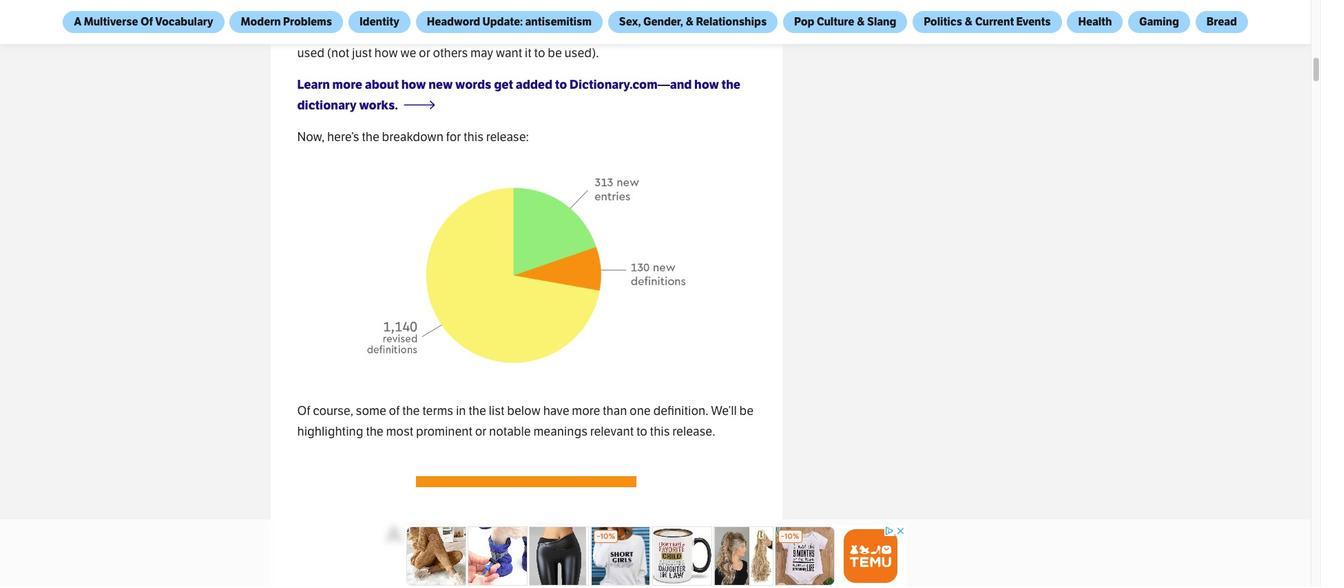 Task type: describe. For each thing, give the bounding box(es) containing it.
in
[[456, 403, 466, 419]]

most
[[386, 424, 414, 439]]

learn more about how new words get added to dictionary.com—and how the dictionary works. link
[[297, 77, 741, 113]]

current
[[976, 15, 1014, 28]]

about
[[365, 77, 399, 92]]

1 how from the left
[[401, 77, 426, 92]]

gaming link
[[1129, 11, 1191, 33]]

vocabulary for a multiverse of vocabulary
[[155, 15, 213, 28]]

identity
[[360, 15, 400, 28]]

sex, gender, & relationships
[[619, 15, 767, 28]]

modern problems link
[[230, 11, 343, 33]]

sex,
[[619, 15, 641, 28]]

for
[[446, 130, 461, 145]]

gaming
[[1140, 15, 1180, 28]]

politics
[[924, 15, 963, 28]]

the down some
[[366, 424, 384, 439]]

learn more about how new words get added to dictionary.com—and how the dictionary works.
[[297, 77, 741, 113]]

of course, some of the terms in the list below have more than one definition. we'll be highlighting the most prominent or notable meanings relevant to this release.
[[297, 403, 754, 439]]

dictionary.com—and
[[570, 77, 692, 92]]

& for relationships
[[686, 15, 694, 28]]

the right in at the left bottom
[[469, 403, 486, 419]]

notable
[[489, 424, 531, 439]]

modern problems
[[241, 15, 332, 28]]

this inside of course, some of the terms in the list below have more than one definition. we'll be highlighting the most prominent or notable meanings relevant to this release.
[[650, 424, 670, 439]]

get
[[494, 77, 513, 92]]

some
[[356, 403, 386, 419]]

events
[[1017, 15, 1051, 28]]

0 horizontal spatial of
[[141, 15, 153, 28]]

the up most
[[402, 403, 420, 419]]

health
[[1079, 15, 1112, 28]]

a for a multiverse of vocabulary
[[74, 15, 82, 28]]

health link
[[1068, 11, 1124, 33]]

meanings
[[534, 424, 588, 439]]

update:
[[483, 15, 523, 28]]

learn
[[297, 77, 330, 92]]

slang
[[868, 15, 897, 28]]

a multiverse of vocabulary
[[386, 523, 667, 548]]

headword update: antisemitism
[[427, 15, 592, 28]]

modern
[[241, 15, 281, 28]]

here's
[[327, 130, 359, 145]]

terms
[[423, 403, 454, 419]]

2 how from the left
[[695, 77, 719, 92]]

headword
[[427, 15, 480, 28]]

multiverse for of
[[84, 15, 138, 28]]

bread link
[[1196, 11, 1249, 33]]

politics & current events
[[924, 15, 1051, 28]]

pop culture & slang link
[[783, 11, 908, 33]]



Task type: vqa. For each thing, say whether or not it's contained in the screenshot.
rightmost to
yes



Task type: locate. For each thing, give the bounding box(es) containing it.
1 vertical spatial of
[[297, 403, 310, 419]]

new
[[429, 77, 453, 92]]

release.
[[673, 424, 716, 439]]

0 vertical spatial this
[[464, 130, 484, 145]]

multiverse for of
[[407, 523, 516, 548]]

0 horizontal spatial a
[[74, 15, 82, 28]]

antisemitism
[[525, 15, 592, 28]]

highlighting
[[297, 424, 364, 439]]

1 horizontal spatial multiverse
[[407, 523, 516, 548]]

vocabulary inside a multiverse of vocabulary link
[[155, 15, 213, 28]]

0 horizontal spatial this
[[464, 130, 484, 145]]

added
[[516, 77, 553, 92]]

relevant
[[590, 424, 634, 439]]

3 & from the left
[[965, 15, 973, 28]]

1 horizontal spatial vocabulary
[[550, 523, 667, 548]]

1 vertical spatial more
[[572, 403, 600, 419]]

the inside learn more about how new words get added to dictionary.com—and how the dictionary works.
[[722, 77, 741, 92]]

be
[[740, 403, 754, 419]]

1 vertical spatial of
[[523, 523, 543, 548]]

1 horizontal spatial of
[[523, 523, 543, 548]]

multiverse
[[84, 15, 138, 28], [407, 523, 516, 548]]

more inside learn more about how new words get added to dictionary.com—and how the dictionary works.
[[333, 77, 362, 92]]

1 horizontal spatial to
[[637, 424, 648, 439]]

pop culture & slang
[[795, 15, 897, 28]]

a multiverse of vocabulary
[[74, 15, 213, 28]]

how
[[401, 77, 426, 92], [695, 77, 719, 92]]

politics & current events link
[[913, 11, 1062, 33]]

advertisement region
[[405, 526, 907, 588]]

culture
[[817, 15, 855, 28]]

release:
[[486, 130, 529, 145]]

list
[[489, 403, 505, 419]]

this right the "for"
[[464, 130, 484, 145]]

sex, gender, & relationships link
[[608, 11, 778, 33]]

how down the sex, gender, & relationships link
[[695, 77, 719, 92]]

one
[[630, 403, 651, 419]]

0 vertical spatial of
[[389, 403, 400, 419]]

1 vertical spatial to
[[637, 424, 648, 439]]

0 vertical spatial a
[[74, 15, 82, 28]]

identity link
[[349, 11, 411, 33]]

how left new
[[401, 77, 426, 92]]

to right added
[[555, 77, 567, 92]]

now, here's the breakdown for this release:
[[297, 130, 529, 145]]

of
[[141, 15, 153, 28], [297, 403, 310, 419]]

definition.
[[654, 403, 709, 419]]

1 vertical spatial multiverse
[[407, 523, 516, 548]]

0 vertical spatial multiverse
[[84, 15, 138, 28]]

1 horizontal spatial a
[[386, 523, 401, 548]]

to down one
[[637, 424, 648, 439]]

0 horizontal spatial of
[[389, 403, 400, 419]]

1 & from the left
[[686, 15, 694, 28]]

of inside of course, some of the terms in the list below have more than one definition. we'll be highlighting the most prominent or notable meanings relevant to this release.
[[389, 403, 400, 419]]

more left than
[[572, 403, 600, 419]]

pop
[[795, 15, 815, 28]]

headword update: antisemitism link
[[416, 11, 603, 33]]

words
[[456, 77, 492, 92]]

gender,
[[644, 15, 684, 28]]

1 horizontal spatial &
[[857, 15, 865, 28]]

& right politics
[[965, 15, 973, 28]]

dictionary
[[297, 98, 357, 113]]

course,
[[313, 403, 353, 419]]

0 horizontal spatial &
[[686, 15, 694, 28]]

& left slang
[[857, 15, 865, 28]]

1 vertical spatial vocabulary
[[550, 523, 667, 548]]

1 horizontal spatial how
[[695, 77, 719, 92]]

0 horizontal spatial vocabulary
[[155, 15, 213, 28]]

a
[[74, 15, 82, 28], [386, 523, 401, 548]]

0 horizontal spatial more
[[333, 77, 362, 92]]

1 horizontal spatial more
[[572, 403, 600, 419]]

&
[[686, 15, 694, 28], [857, 15, 865, 28], [965, 15, 973, 28]]

0 horizontal spatial multiverse
[[84, 15, 138, 28]]

below
[[507, 403, 541, 419]]

breakdown
[[382, 130, 444, 145]]

0 horizontal spatial to
[[555, 77, 567, 92]]

more up dictionary
[[333, 77, 362, 92]]

0 vertical spatial more
[[333, 77, 362, 92]]

of
[[389, 403, 400, 419], [523, 523, 543, 548]]

2 & from the left
[[857, 15, 865, 28]]

a for a multiverse of vocabulary
[[386, 523, 401, 548]]

or
[[475, 424, 487, 439]]

1 horizontal spatial of
[[297, 403, 310, 419]]

to
[[555, 77, 567, 92], [637, 424, 648, 439]]

& right gender,
[[686, 15, 694, 28]]

more inside of course, some of the terms in the list below have more than one definition. we'll be highlighting the most prominent or notable meanings relevant to this release.
[[572, 403, 600, 419]]

2 horizontal spatial &
[[965, 15, 973, 28]]

1 horizontal spatial this
[[650, 424, 670, 439]]

0 vertical spatial of
[[141, 15, 153, 28]]

now,
[[297, 130, 325, 145]]

prominent
[[416, 424, 473, 439]]

of inside of course, some of the terms in the list below have more than one definition. we'll be highlighting the most prominent or notable meanings relevant to this release.
[[297, 403, 310, 419]]

a multiverse of vocabulary link
[[63, 11, 224, 33]]

more
[[333, 77, 362, 92], [572, 403, 600, 419]]

to inside of course, some of the terms in the list below have more than one definition. we'll be highlighting the most prominent or notable meanings relevant to this release.
[[637, 424, 648, 439]]

problems
[[283, 15, 332, 28]]

the right here's
[[362, 130, 380, 145]]

this
[[464, 130, 484, 145], [650, 424, 670, 439]]

bread
[[1207, 15, 1238, 28]]

to inside learn more about how new words get added to dictionary.com—and how the dictionary works.
[[555, 77, 567, 92]]

than
[[603, 403, 627, 419]]

relationships
[[696, 15, 767, 28]]

this down one
[[650, 424, 670, 439]]

1 vertical spatial a
[[386, 523, 401, 548]]

works.
[[359, 98, 398, 113]]

0 horizontal spatial how
[[401, 77, 426, 92]]

we'll
[[711, 403, 737, 419]]

the down relationships
[[722, 77, 741, 92]]

& for slang
[[857, 15, 865, 28]]

1 vertical spatial this
[[650, 424, 670, 439]]

the
[[722, 77, 741, 92], [362, 130, 380, 145], [402, 403, 420, 419], [469, 403, 486, 419], [366, 424, 384, 439]]

have
[[543, 403, 570, 419]]

vocabulary for a multiverse of vocabulary
[[550, 523, 667, 548]]

vocabulary
[[155, 15, 213, 28], [550, 523, 667, 548]]

0 vertical spatial to
[[555, 77, 567, 92]]

0 vertical spatial vocabulary
[[155, 15, 213, 28]]



